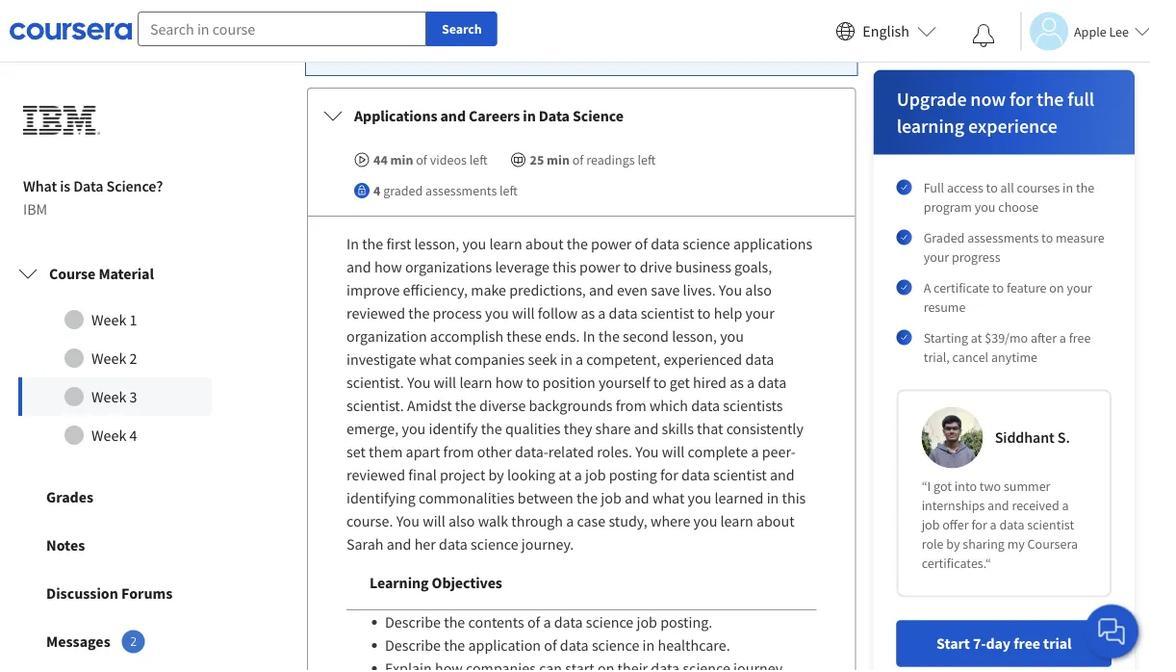 Task type: vqa. For each thing, say whether or not it's contained in the screenshot.
bottom scientist.
yes



Task type: locate. For each thing, give the bounding box(es) containing it.
0 horizontal spatial scientist
[[641, 304, 694, 323]]

1 vertical spatial what
[[653, 488, 685, 508]]

in right courses
[[1063, 178, 1074, 196]]

0 vertical spatial at
[[971, 329, 982, 346]]

0 vertical spatial scientist.
[[347, 373, 404, 392]]

to down lives.
[[698, 304, 711, 323]]

scientist up learned on the right bottom of page
[[713, 465, 767, 484]]

"i
[[922, 477, 931, 494]]

left for 44 min of videos left
[[469, 151, 488, 169]]

what down accomplish
[[419, 350, 452, 369]]

1 vertical spatial reviewed
[[347, 465, 405, 484]]

0 horizontal spatial for
[[660, 465, 678, 484]]

1 vertical spatial at
[[559, 465, 571, 484]]

by right expert
[[560, 21, 574, 39]]

assessments
[[426, 182, 497, 200], [968, 228, 1039, 246]]

the inside full access to all courses in the program you choose
[[1076, 178, 1095, 196]]

info image
[[317, 30, 340, 53]]

share
[[595, 419, 631, 438]]

them
[[369, 442, 403, 461]]

1 reviewed from the top
[[347, 304, 405, 323]]

1 horizontal spatial left
[[500, 182, 518, 200]]

learning
[[370, 573, 429, 592]]

free inside button
[[1014, 634, 1041, 653]]

as right hired on the bottom of page
[[730, 373, 744, 392]]

2 describe from the top
[[385, 636, 441, 655]]

free for day
[[1014, 634, 1041, 653]]

1 horizontal spatial scientist
[[713, 465, 767, 484]]

predictions,
[[509, 280, 586, 300]]

1 vertical spatial this
[[553, 257, 576, 277]]

the up other
[[481, 419, 502, 438]]

case
[[577, 511, 606, 531]]

after
[[1031, 329, 1057, 346]]

and down two
[[988, 496, 1009, 513]]

0 horizontal spatial free
[[1014, 634, 1041, 653]]

other
[[477, 442, 512, 461]]

job up role
[[922, 515, 940, 533]]

4
[[374, 182, 381, 200], [130, 425, 137, 444]]

by inside in the first lesson, you learn about the power of data science applications and how organizations leverage this power to drive business goals, improve efficiency, make predictions, and even save lives. you also reviewed the process you will follow as a data scientist to help your organization accomplish these ends. in the second lesson, you investigate what companies seek in a competent, experienced data scientist. you will learn how to position yourself to get hired as a data scientist. amidst the diverse backgrounds from which data scientists emerge, you identify the qualities they share and skills that consistently set them apart from other data-related roles. you will complete a peer- reviewed final project by looking at a job posting for  data scientist and identifying commonalities between the job and what you learned in this course. you will also walk through a case study, where you learn about sarah and her data science journey.
[[489, 465, 504, 484]]

2 week from the top
[[91, 348, 126, 367]]

s.
[[1058, 428, 1070, 447]]

siddhant
[[995, 428, 1055, 447]]

data right introduction
[[733, 21, 760, 39]]

2 vertical spatial for
[[972, 515, 987, 533]]

left down careers at the left top of the page
[[500, 182, 518, 200]]

for up the sharing
[[972, 515, 987, 533]]

english button
[[828, 0, 944, 63]]

a inside /mo after a free trial, cancel anytime
[[1060, 329, 1066, 346]]

ibm image
[[23, 81, 100, 158]]

1 min from the left
[[390, 151, 413, 169]]

0 vertical spatial from
[[616, 396, 647, 415]]

science
[[763, 21, 807, 39], [573, 106, 624, 125]]

1 vertical spatial by
[[489, 465, 504, 484]]

to inside introduction to data science specialization
[[718, 21, 730, 39]]

week inside week 3 link
[[91, 386, 126, 406]]

"i got into two summer internships and received a job offer for a data scientist role by sharing my coursera certificates."
[[922, 477, 1078, 571]]

you down access
[[975, 198, 996, 215]]

how
[[374, 257, 402, 277], [496, 373, 523, 392]]

week left '1'
[[91, 309, 126, 329]]

identify
[[429, 419, 478, 438]]

a right contents
[[543, 613, 551, 632]]

week up week 3
[[91, 348, 126, 367]]

0 horizontal spatial 4
[[130, 425, 137, 444]]

in right careers at the left top of the page
[[523, 106, 536, 125]]

internships
[[922, 496, 985, 513]]

2 horizontal spatial scientist
[[1027, 515, 1074, 533]]

how up diverse
[[496, 373, 523, 392]]

learn up leverage
[[490, 234, 522, 253]]

a
[[924, 278, 931, 296]]

anytime
[[991, 348, 1038, 365]]

1 vertical spatial 4
[[130, 425, 137, 444]]

0 horizontal spatial at
[[559, 465, 571, 484]]

specialization
[[351, 45, 431, 62]]

data
[[733, 21, 760, 39], [539, 106, 570, 125], [73, 175, 103, 195]]

4 week from the top
[[91, 425, 126, 444]]

a left case
[[566, 511, 574, 531]]

0 horizontal spatial this
[[378, 21, 399, 39]]

1 vertical spatial your
[[1067, 278, 1093, 296]]

1 horizontal spatial lesson,
[[672, 327, 717, 346]]

close image
[[829, 33, 846, 50]]

free right day
[[1014, 634, 1041, 653]]

1 horizontal spatial for
[[972, 515, 987, 533]]

and down posting
[[625, 488, 649, 508]]

0 vertical spatial reviewed
[[347, 304, 405, 323]]

by down offer
[[947, 535, 960, 552]]

full
[[924, 178, 944, 196]]

the right courses
[[1076, 178, 1095, 196]]

set
[[347, 442, 366, 461]]

assessments down videos
[[426, 182, 497, 200]]

through
[[511, 511, 563, 531]]

a right follow
[[598, 304, 606, 323]]

1 vertical spatial scientist.
[[347, 396, 404, 415]]

1 horizontal spatial what
[[653, 488, 685, 508]]

0 vertical spatial learn
[[490, 234, 522, 253]]

0 vertical spatial this
[[378, 21, 399, 39]]

0 horizontal spatial lesson,
[[414, 234, 459, 253]]

a
[[598, 304, 606, 323], [1060, 329, 1066, 346], [576, 350, 584, 369], [747, 373, 755, 392], [751, 442, 759, 461], [574, 465, 582, 484], [1062, 496, 1069, 513], [566, 511, 574, 531], [990, 515, 997, 533], [543, 613, 551, 632]]

what up where
[[653, 488, 685, 508]]

of up drive
[[635, 234, 648, 253]]

lesson,
[[414, 234, 459, 253], [672, 327, 717, 346]]

0 vertical spatial data
[[733, 21, 760, 39]]

to left feature
[[993, 278, 1004, 296]]

a right received on the bottom right of page
[[1062, 496, 1069, 513]]

and up improve
[[347, 257, 371, 277]]

the up predictions,
[[567, 234, 588, 253]]

to inside a certificate to feature on your resume
[[993, 278, 1004, 296]]

min for 44 min
[[390, 151, 413, 169]]

at inside in the first lesson, you learn about the power of data science applications and how organizations leverage this power to drive business goals, improve efficiency, make predictions, and even save lives. you also reviewed the process you will follow as a data scientist to help your organization accomplish these ends. in the second lesson, you investigate what companies seek in a competent, experienced data scientist. you will learn how to position yourself to get hired as a data scientist. amidst the diverse backgrounds from which data scientists emerge, you identify the qualities they share and skills that consistently set them apart from other data-related roles. you will complete a peer- reviewed final project by looking at a job posting for  data scientist and identifying commonalities between the job and what you learned in this course. you will also walk through a case study, where you learn about sarah and her data science journey.
[[559, 465, 571, 484]]

this down peer-
[[782, 488, 806, 508]]

1 vertical spatial scientist
[[713, 465, 767, 484]]

by down other
[[489, 465, 504, 484]]

2 vertical spatial data
[[73, 175, 103, 195]]

to left all
[[986, 178, 998, 196]]

data for science
[[733, 21, 760, 39]]

quiz image
[[354, 183, 370, 199]]

and left her
[[387, 535, 411, 554]]

skills
[[662, 419, 694, 438]]

course
[[49, 263, 96, 282]]

graded
[[383, 182, 423, 200]]

application
[[468, 636, 541, 655]]

science left posting.
[[586, 613, 634, 632]]

1 horizontal spatial assessments
[[968, 228, 1039, 246]]

role
[[922, 535, 944, 552]]

of inside in the first lesson, you learn about the power of data science applications and how organizations leverage this power to drive business goals, improve efficiency, make predictions, and even save lives. you also reviewed the process you will follow as a data scientist to help your organization accomplish these ends. in the second lesson, you investigate what companies seek in a competent, experienced data scientist. you will learn how to position yourself to get hired as a data scientist. amidst the diverse backgrounds from which data scientists emerge, you identify the qualities they share and skills that consistently set them apart from other data-related roles. you will complete a peer- reviewed final project by looking at a job posting for  data scientist and identifying commonalities between the job and what you learned in this course. you will also walk through a case study, where you learn about sarah and her data science journey.
[[635, 234, 648, 253]]

0 vertical spatial scientist
[[641, 304, 694, 323]]

forums
[[121, 583, 173, 602]]

1 vertical spatial assessments
[[968, 228, 1039, 246]]

all
[[1001, 178, 1014, 196]]

sharing
[[963, 535, 1005, 552]]

scientist. down investigate
[[347, 373, 404, 392]]

/mo
[[1005, 329, 1028, 346]]

2 horizontal spatial data
[[733, 21, 760, 39]]

0 vertical spatial by
[[560, 21, 574, 39]]

and left careers at the left top of the page
[[440, 106, 466, 125]]

25 min of readings left
[[530, 151, 656, 169]]

1 horizontal spatial min
[[547, 151, 570, 169]]

1 vertical spatial for
[[660, 465, 678, 484]]

to inside full access to all courses in the program you choose
[[986, 178, 998, 196]]

related
[[548, 442, 594, 461]]

4 right the quiz image
[[374, 182, 381, 200]]

at down related at the bottom of the page
[[559, 465, 571, 484]]

data-
[[515, 442, 548, 461]]

0 vertical spatial your
[[924, 248, 949, 265]]

search button
[[426, 12, 497, 46]]

2 horizontal spatial this
[[782, 488, 806, 508]]

data inside what is data science? ibm
[[73, 175, 103, 195]]

in inside the describe the contents of a data science job posting. describe the application of data science in healthcare.
[[643, 636, 655, 655]]

in inside dropdown button
[[523, 106, 536, 125]]

1 horizontal spatial also
[[745, 280, 772, 300]]

1 vertical spatial also
[[449, 511, 475, 531]]

what
[[419, 350, 452, 369], [653, 488, 685, 508]]

2 horizontal spatial left
[[638, 151, 656, 169]]

1 vertical spatial about
[[757, 511, 795, 531]]

1 vertical spatial free
[[1014, 634, 1041, 653]]

4 down 3
[[130, 425, 137, 444]]

1 horizontal spatial from
[[616, 396, 647, 415]]

the up case
[[577, 488, 598, 508]]

min right 44
[[390, 151, 413, 169]]

consistently
[[726, 419, 804, 438]]

0 horizontal spatial science
[[573, 106, 624, 125]]

of left videos
[[416, 151, 427, 169]]

as
[[581, 304, 595, 323], [730, 373, 744, 392]]

two
[[980, 477, 1001, 494]]

coursera image
[[10, 16, 132, 46]]

course material
[[49, 263, 154, 282]]

videos
[[430, 151, 467, 169]]

2 vertical spatial your
[[746, 304, 775, 323]]

will up these
[[512, 304, 535, 323]]

1 horizontal spatial 4
[[374, 182, 381, 200]]

backgrounds
[[529, 396, 613, 415]]

week left 3
[[91, 386, 126, 406]]

notes link
[[0, 520, 230, 568]]

data inside introduction to data science specialization
[[733, 21, 760, 39]]

0 horizontal spatial min
[[390, 151, 413, 169]]

experienced
[[664, 350, 742, 369]]

2 horizontal spatial for
[[1010, 86, 1033, 110]]

the up identify
[[455, 396, 476, 415]]

0 horizontal spatial data
[[73, 175, 103, 195]]

2 horizontal spatial your
[[1067, 278, 1093, 296]]

0 horizontal spatial about
[[525, 234, 564, 253]]

course.
[[347, 511, 393, 531]]

data for science?
[[73, 175, 103, 195]]

courses
[[1017, 178, 1060, 196]]

on
[[1050, 278, 1064, 296]]

0 vertical spatial also
[[745, 280, 772, 300]]

reviewed down improve
[[347, 304, 405, 323]]

0 horizontal spatial left
[[469, 151, 488, 169]]

experience
[[968, 113, 1058, 137]]

0 vertical spatial how
[[374, 257, 402, 277]]

start
[[937, 634, 970, 653]]

1 horizontal spatial your
[[924, 248, 949, 265]]

1 vertical spatial science
[[573, 106, 624, 125]]

commonalities
[[419, 488, 515, 508]]

0 horizontal spatial by
[[489, 465, 504, 484]]

describe
[[385, 613, 441, 632], [385, 636, 441, 655]]

the down efficiency,
[[408, 304, 430, 323]]

4 inside "link"
[[130, 425, 137, 444]]

lives.
[[683, 280, 716, 300]]

science left healthcare.
[[592, 636, 640, 655]]

scientist up coursera on the right of the page
[[1027, 515, 1074, 533]]

this up specialization at the left top
[[378, 21, 399, 39]]

emerge,
[[347, 419, 399, 438]]

week inside week 1 link
[[91, 309, 126, 329]]

0 vertical spatial lesson,
[[414, 234, 459, 253]]

posting.
[[661, 613, 713, 632]]

Search in course text field
[[138, 12, 426, 46]]

left right videos
[[469, 151, 488, 169]]

the down objectives
[[444, 613, 465, 632]]

in left healthcare.
[[643, 636, 655, 655]]

1 horizontal spatial how
[[496, 373, 523, 392]]

a right after
[[1060, 329, 1066, 346]]

course material button
[[3, 246, 227, 300]]

show notifications image
[[972, 24, 995, 47]]

the right joining
[[620, 21, 639, 39]]

to up even
[[623, 257, 637, 277]]

siddhant s. image
[[922, 407, 984, 468]]

min for 25 min
[[547, 151, 570, 169]]

to left measure
[[1042, 228, 1053, 246]]

2 scientist. from the top
[[347, 396, 404, 415]]

learn down companies
[[460, 373, 492, 392]]

2 horizontal spatial by
[[947, 535, 960, 552]]

0 vertical spatial science
[[763, 21, 807, 39]]

0 horizontal spatial as
[[581, 304, 595, 323]]

lesson, up organizations
[[414, 234, 459, 253]]

to down seek
[[526, 373, 540, 392]]

job up study,
[[601, 488, 622, 508]]

science left close icon
[[763, 21, 807, 39]]

of right application
[[544, 636, 557, 655]]

what
[[23, 175, 57, 195]]

as right follow
[[581, 304, 595, 323]]

day
[[986, 634, 1011, 653]]

in left first
[[347, 234, 359, 253]]

a certificate to feature on your resume
[[924, 278, 1093, 315]]

certificate
[[934, 278, 990, 296]]

how down first
[[374, 257, 402, 277]]

min right 25
[[547, 151, 570, 169]]

program
[[924, 198, 972, 215]]

1 horizontal spatial data
[[539, 106, 570, 125]]

1 horizontal spatial as
[[730, 373, 744, 392]]

free inside /mo after a free trial, cancel anytime
[[1069, 329, 1091, 346]]

1 vertical spatial describe
[[385, 636, 441, 655]]

week inside the week 2 link
[[91, 348, 126, 367]]

from down yourself
[[616, 396, 647, 415]]

science up "25 min of readings left" on the top of the page
[[573, 106, 624, 125]]

free for a
[[1069, 329, 1091, 346]]

expert
[[519, 21, 557, 39]]

0 horizontal spatial assessments
[[426, 182, 497, 200]]

also down goals,
[[745, 280, 772, 300]]

science down walk
[[471, 535, 518, 554]]

this up predictions,
[[553, 257, 576, 277]]

messages
[[46, 631, 110, 650]]

will up her
[[423, 511, 445, 531]]

job left posting.
[[637, 613, 657, 632]]

1 vertical spatial data
[[539, 106, 570, 125]]

0 vertical spatial about
[[525, 234, 564, 253]]

start 7-day free trial
[[937, 634, 1072, 653]]

1 horizontal spatial in
[[583, 327, 595, 346]]

0 vertical spatial for
[[1010, 86, 1033, 110]]

1 horizontal spatial free
[[1069, 329, 1091, 346]]

0 horizontal spatial your
[[746, 304, 775, 323]]

for inside the upgrade now for the full learning experience
[[1010, 86, 1033, 110]]

learn
[[490, 234, 522, 253], [460, 373, 492, 392], [721, 511, 753, 531]]

get
[[670, 373, 690, 392]]

2 up 3
[[130, 348, 137, 367]]

1 describe from the top
[[385, 613, 441, 632]]

2 down forums on the left bottom of the page
[[130, 633, 137, 649]]

2 vertical spatial scientist
[[1027, 515, 1074, 533]]

0 vertical spatial free
[[1069, 329, 1091, 346]]

2 min from the left
[[547, 151, 570, 169]]

of left readings
[[573, 151, 584, 169]]

apple lee
[[1074, 23, 1129, 40]]

1 horizontal spatial this
[[553, 257, 576, 277]]

1 vertical spatial from
[[443, 442, 474, 461]]

1 horizontal spatial at
[[971, 329, 982, 346]]

and left even
[[589, 280, 614, 300]]

seek
[[528, 350, 557, 369]]

for right posting
[[660, 465, 678, 484]]

in right "ends."
[[583, 327, 595, 346]]

trial,
[[924, 348, 950, 365]]

choose
[[999, 198, 1039, 215]]

save
[[651, 280, 680, 300]]

summer
[[1004, 477, 1051, 494]]

1 week from the top
[[91, 309, 126, 329]]

in the first lesson, you learn about the power of data science applications and how organizations leverage this power to drive business goals, improve efficiency, make predictions, and even save lives. you also reviewed the process you will follow as a data scientist to help your organization accomplish these ends. in the second lesson, you investigate what companies seek in a competent, experienced data scientist. you will learn how to position yourself to get hired as a data scientist. amidst the diverse backgrounds from which data scientists emerge, you identify the qualities they share and skills that consistently set them apart from other data-related roles. you will complete a peer- reviewed final project by looking at a job posting for  data scientist and identifying commonalities between the job and what you learned in this course. you will also walk through a case study, where you learn about sarah and her data science journey.
[[347, 234, 813, 554]]

data up 25
[[539, 106, 570, 125]]

0 horizontal spatial how
[[374, 257, 402, 277]]

7-
[[973, 634, 986, 653]]

roles.
[[597, 442, 632, 461]]

week inside week 4 "link"
[[91, 425, 126, 444]]

week 2 link
[[18, 338, 212, 377]]

a up the sharing
[[990, 515, 997, 533]]

3 week from the top
[[91, 386, 126, 406]]

0 vertical spatial describe
[[385, 613, 441, 632]]

your right the on
[[1067, 278, 1093, 296]]



Task type: describe. For each thing, give the bounding box(es) containing it.
is
[[60, 175, 70, 195]]

contents
[[468, 613, 524, 632]]

study,
[[609, 511, 648, 531]]

of up application
[[527, 613, 540, 632]]

1 scientist. from the top
[[347, 373, 404, 392]]

you up organizations
[[463, 234, 486, 253]]

grades
[[46, 486, 93, 506]]

resume
[[924, 298, 966, 315]]

week for week 3
[[91, 386, 126, 406]]

chat with us image
[[1096, 616, 1127, 647]]

process
[[433, 304, 482, 323]]

0 vertical spatial 2
[[130, 348, 137, 367]]

44 min of videos left
[[374, 151, 488, 169]]

walk
[[478, 511, 508, 531]]

apple
[[1074, 23, 1107, 40]]

you up her
[[396, 511, 420, 531]]

to inside graded assessments to measure your progress
[[1042, 228, 1053, 246]]

english
[[863, 22, 910, 41]]

0 vertical spatial as
[[581, 304, 595, 323]]

week 4
[[91, 425, 137, 444]]

job inside the describe the contents of a data science job posting. describe the application of data science in healthcare.
[[637, 613, 657, 632]]

week for week 1
[[91, 309, 126, 329]]

project
[[440, 465, 486, 484]]

amidst
[[407, 396, 452, 415]]

to left get
[[653, 373, 667, 392]]

qualities
[[505, 419, 561, 438]]

goals,
[[735, 257, 772, 277]]

offer
[[943, 515, 969, 533]]

business
[[675, 257, 732, 277]]

the left first
[[362, 234, 383, 253]]

they
[[564, 419, 592, 438]]

job inside "i got into two summer internships and received a job offer for a data scientist role by sharing my coursera certificates."
[[922, 515, 940, 533]]

in right learned on the right bottom of page
[[767, 488, 779, 508]]

you up posting
[[636, 442, 659, 461]]

applications
[[733, 234, 813, 253]]

for inside "i got into two summer internships and received a job offer for a data scientist role by sharing my coursera certificates."
[[972, 515, 987, 533]]

assessments inside graded assessments to measure your progress
[[968, 228, 1039, 246]]

graded assessments to measure your progress
[[924, 228, 1105, 265]]

starting at $39
[[924, 329, 1005, 346]]

scientists
[[723, 396, 783, 415]]

will down skills
[[662, 442, 685, 461]]

you up amidst
[[407, 373, 431, 392]]

applications and careers in data science
[[354, 106, 624, 125]]

the left application
[[444, 636, 465, 655]]

material
[[99, 263, 154, 282]]

0 horizontal spatial what
[[419, 350, 452, 369]]

left for 25 min of readings left
[[638, 151, 656, 169]]

a down related at the bottom of the page
[[574, 465, 582, 484]]

search
[[442, 20, 482, 38]]

learned
[[715, 488, 764, 508]]

your inside in the first lesson, you learn about the power of data science applications and how organizations leverage this power to drive business goals, improve efficiency, make predictions, and even save lives. you also reviewed the process you will follow as a data scientist to help your organization accomplish these ends. in the second lesson, you investigate what companies seek in a competent, experienced data scientist. you will learn how to position yourself to get hired as a data scientist. amidst the diverse backgrounds from which data scientists emerge, you identify the qualities they share and skills that consistently set them apart from other data-related roles. you will complete a peer- reviewed final project by looking at a job posting for  data scientist and identifying commonalities between the job and what you learned in this course. you will also walk through a case study, where you learn about sarah and her data science journey.
[[746, 304, 775, 323]]

you up where
[[688, 488, 712, 508]]

and inside "i got into two summer internships and received a job offer for a data scientist role by sharing my coursera certificates."
[[988, 496, 1009, 513]]

careers
[[469, 106, 520, 125]]

feature
[[1007, 278, 1047, 296]]

notes
[[46, 535, 85, 554]]

applications and careers in data science button
[[308, 89, 855, 143]]

you right where
[[694, 511, 718, 531]]

week 4 link
[[18, 415, 212, 454]]

a up position
[[576, 350, 584, 369]]

in up position
[[560, 350, 573, 369]]

drive
[[640, 257, 672, 277]]

become
[[450, 21, 498, 39]]

trial
[[1044, 634, 1072, 653]]

discussion forums
[[46, 583, 173, 602]]

data inside dropdown button
[[539, 106, 570, 125]]

hired
[[693, 373, 727, 392]]

ibm
[[23, 199, 47, 218]]

her
[[415, 535, 436, 554]]

the up competent,
[[599, 327, 620, 346]]

course?
[[402, 21, 447, 39]]

coursera
[[1028, 535, 1078, 552]]

organizations
[[405, 257, 492, 277]]

you up the help on the top right
[[719, 280, 742, 300]]

0 horizontal spatial from
[[443, 442, 474, 461]]

1 vertical spatial in
[[583, 327, 595, 346]]

2 reviewed from the top
[[347, 465, 405, 484]]

1 vertical spatial learn
[[460, 373, 492, 392]]

apple lee button
[[1020, 12, 1150, 51]]

you down make at the top left of the page
[[485, 304, 509, 323]]

introduction to data science specialization
[[351, 21, 807, 62]]

help
[[714, 304, 742, 323]]

graded
[[924, 228, 965, 246]]

job down the 'roles.'
[[585, 465, 606, 484]]

a inside the describe the contents of a data science job posting. describe the application of data science in healthcare.
[[543, 613, 551, 632]]

week for week 4
[[91, 425, 126, 444]]

apart
[[406, 442, 440, 461]]

will up amidst
[[434, 373, 456, 392]]

got
[[934, 477, 952, 494]]

2 vertical spatial this
[[782, 488, 806, 508]]

your inside graded assessments to measure your progress
[[924, 248, 949, 265]]

science?
[[106, 175, 163, 195]]

44
[[374, 151, 388, 169]]

diverse
[[479, 396, 526, 415]]

1 vertical spatial how
[[496, 373, 523, 392]]

which
[[650, 396, 688, 415]]

1 vertical spatial as
[[730, 373, 744, 392]]

that
[[697, 419, 723, 438]]

journey.
[[522, 535, 574, 554]]

in inside full access to all courses in the program you choose
[[1063, 178, 1074, 196]]

you down the help on the top right
[[720, 327, 744, 346]]

1 vertical spatial lesson,
[[672, 327, 717, 346]]

like
[[351, 21, 375, 39]]

.
[[431, 45, 434, 62]]

help center image
[[1100, 620, 1123, 643]]

healthcare.
[[658, 636, 730, 655]]

certificates."
[[922, 554, 992, 571]]

access
[[947, 178, 984, 196]]

0 vertical spatial 4
[[374, 182, 381, 200]]

2 vertical spatial learn
[[721, 511, 753, 531]]

week 1 link
[[18, 300, 212, 338]]

science up business
[[683, 234, 730, 253]]

these
[[507, 327, 542, 346]]

week 1
[[91, 309, 137, 329]]

0 vertical spatial assessments
[[426, 182, 497, 200]]

for inside in the first lesson, you learn about the power of data science applications and how organizations leverage this power to drive business goals, improve efficiency, make predictions, and even save lives. you also reviewed the process you will follow as a data scientist to help your organization accomplish these ends. in the second lesson, you investigate what companies seek in a competent, experienced data scientist. you will learn how to position yourself to get hired as a data scientist. amidst the diverse backgrounds from which data scientists emerge, you identify the qualities they share and skills that consistently set them apart from other data-related roles. you will complete a peer- reviewed final project by looking at a job posting for  data scientist and identifying commonalities between the job and what you learned in this course. you will also walk through a case study, where you learn about sarah and her data science journey.
[[660, 465, 678, 484]]

week 2
[[91, 348, 137, 367]]

and inside dropdown button
[[440, 106, 466, 125]]

you inside full access to all courses in the program you choose
[[975, 198, 996, 215]]

progress
[[952, 248, 1001, 265]]

full access to all courses in the program you choose
[[924, 178, 1095, 215]]

make
[[471, 280, 506, 300]]

my
[[1008, 535, 1025, 552]]

a up the scientists
[[747, 373, 755, 392]]

a left peer-
[[751, 442, 759, 461]]

science inside dropdown button
[[573, 106, 624, 125]]

your inside a certificate to feature on your resume
[[1067, 278, 1093, 296]]

1 vertical spatial 2
[[130, 633, 137, 649]]

you up apart
[[402, 419, 426, 438]]

science inside introduction to data science specialization
[[763, 21, 807, 39]]

week 3
[[91, 386, 137, 406]]

the inside the upgrade now for the full learning experience
[[1037, 86, 1064, 110]]

by inside "i got into two summer internships and received a job offer for a data scientist role by sharing my coursera certificates."
[[947, 535, 960, 552]]

grades link
[[0, 472, 230, 520]]

/mo after a free trial, cancel anytime
[[924, 329, 1091, 365]]

and down peer-
[[770, 465, 795, 484]]

week for week 2
[[91, 348, 126, 367]]

and left skills
[[634, 419, 659, 438]]

0 vertical spatial in
[[347, 234, 359, 253]]

data inside "i got into two summer internships and received a job offer for a data scientist role by sharing my coursera certificates."
[[1000, 515, 1025, 533]]

1 horizontal spatial by
[[560, 21, 574, 39]]

posting
[[609, 465, 657, 484]]

even
[[617, 280, 648, 300]]

1 horizontal spatial about
[[757, 511, 795, 531]]

1 vertical spatial power
[[580, 257, 620, 277]]

0 vertical spatial power
[[591, 234, 632, 253]]

scientist inside "i got into two summer internships and received a job offer for a data scientist role by sharing my coursera certificates."
[[1027, 515, 1074, 533]]

siddhant s.
[[995, 428, 1070, 447]]



